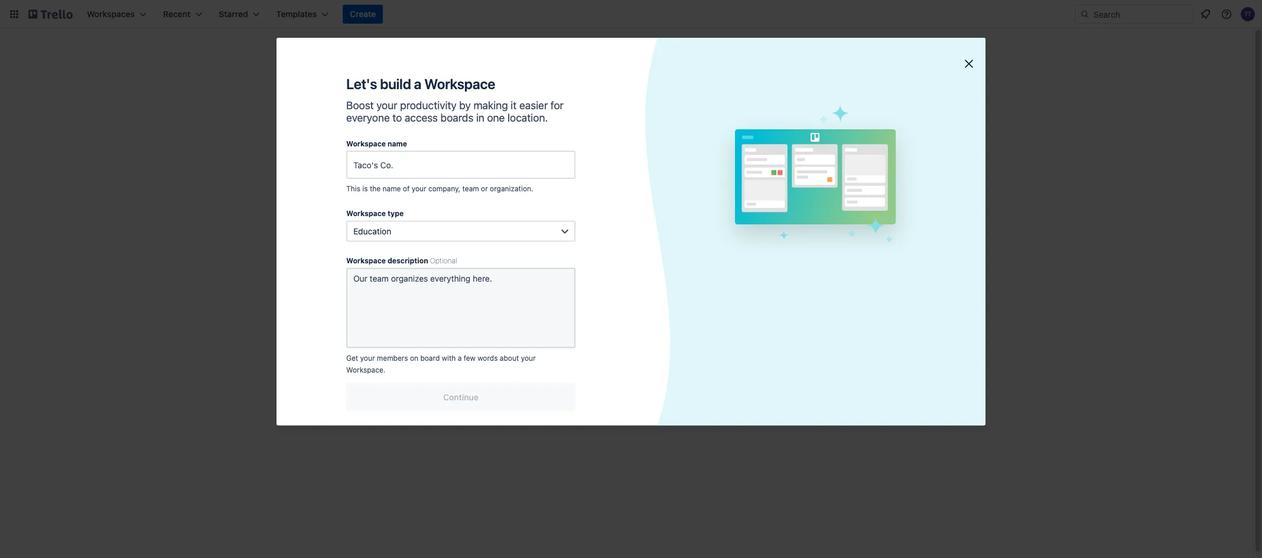 Task type: vqa. For each thing, say whether or not it's contained in the screenshot.
dates
no



Task type: locate. For each thing, give the bounding box(es) containing it.
jeremy
[[791, 148, 816, 156]]

0 vertical spatial and
[[601, 163, 616, 173]]

the right all
[[402, 304, 414, 314]]

trello inside try trello premium get unlimited boards, all the views, unlimited automation, and more.
[[322, 289, 344, 298]]

unlimited up views,
[[323, 304, 358, 314]]

location.
[[508, 111, 548, 124]]

boost your productivity by making it easier for everyone to access boards in one location.
[[346, 99, 564, 124]]

workspace.
[[346, 366, 385, 374]]

0 horizontal spatial trello
[[322, 289, 344, 298]]

this
[[346, 185, 360, 193]]

boards link
[[298, 173, 449, 192]]

home
[[321, 105, 345, 115]]

and up first
[[601, 163, 616, 173]]

1 horizontal spatial a
[[458, 354, 462, 362]]

trial
[[345, 349, 360, 359]]

your down "what are you working on?" text box
[[602, 224, 620, 234]]

board
[[826, 208, 848, 217], [622, 224, 645, 234], [420, 354, 440, 362]]

dismiss
[[598, 255, 628, 265]]

with
[[558, 175, 574, 184], [442, 354, 456, 362]]

create inside "button"
[[574, 224, 600, 234]]

1 vertical spatial one
[[562, 163, 576, 173]]

1 horizontal spatial board
[[622, 224, 645, 234]]

board for create your board
[[622, 224, 645, 234]]

create
[[350, 9, 376, 19], [791, 208, 817, 217], [574, 224, 600, 234]]

with left first
[[558, 175, 574, 184]]

trello
[[613, 175, 633, 184], [322, 289, 344, 298]]

in right by
[[476, 111, 484, 124]]

your down place
[[576, 175, 593, 184]]

it
[[511, 99, 517, 111]]

1 vertical spatial get
[[346, 354, 358, 362]]

trello right try
[[322, 289, 344, 298]]

1 vertical spatial create
[[791, 208, 817, 217]]

links
[[770, 180, 788, 188]]

moving
[[638, 163, 666, 173]]

2 horizontal spatial a
[[819, 208, 823, 217]]

try
[[307, 289, 320, 298]]

0 vertical spatial board
[[826, 208, 848, 217]]

continue button
[[346, 383, 576, 412]]

create a board
[[791, 208, 848, 217]]

got
[[572, 255, 586, 265]]

2 horizontal spatial create
[[791, 208, 817, 217]]

imagination
[[824, 137, 872, 147]]

2 vertical spatial create
[[574, 224, 600, 234]]

0 horizontal spatial in
[[476, 111, 484, 124]]

or
[[481, 185, 488, 193]]

miller's
[[818, 148, 842, 156]]

add image
[[430, 239, 444, 253]]

workspace for workspace type
[[346, 209, 386, 218]]

workspace down members link
[[346, 257, 386, 265]]

0 horizontal spatial one
[[487, 111, 505, 124]]

a
[[414, 76, 421, 92], [819, 208, 823, 217], [458, 354, 462, 362]]

description
[[388, 257, 428, 265]]

words
[[478, 354, 498, 362]]

0 vertical spatial trello
[[613, 175, 633, 184]]

0 horizontal spatial create
[[350, 9, 376, 19]]

0 horizontal spatial the
[[370, 185, 381, 193]]

2 horizontal spatial board
[[826, 208, 848, 217]]

your inside boost your productivity by making it easier for everyone to access boards in one location.
[[376, 99, 397, 111]]

1 vertical spatial with
[[442, 354, 456, 362]]

1 vertical spatial and
[[418, 316, 432, 326]]

create inside 'primary' element
[[350, 9, 376, 19]]

unlimited
[[323, 304, 358, 314], [333, 316, 368, 326]]

0 horizontal spatial get
[[307, 304, 321, 314]]

in
[[476, 111, 484, 124], [553, 163, 560, 173]]

unlimited down "boards,"
[[333, 316, 368, 326]]

your
[[376, 99, 397, 111], [576, 175, 593, 184], [412, 185, 426, 193], [602, 224, 620, 234], [360, 354, 375, 362], [521, 354, 536, 362]]

board inside button
[[826, 208, 848, 217]]

one left place
[[562, 163, 576, 173]]

0 vertical spatial one
[[487, 111, 505, 124]]

1 vertical spatial unlimited
[[333, 316, 368, 326]]

1 horizontal spatial the
[[402, 304, 414, 314]]

0 horizontal spatial with
[[442, 354, 456, 362]]

beyond imagination jeremy miller's workspace
[[791, 137, 880, 156]]

1 horizontal spatial one
[[562, 163, 576, 173]]

0 horizontal spatial and
[[418, 316, 432, 326]]

0 horizontal spatial board
[[420, 354, 440, 362]]

anything
[[611, 143, 651, 155]]

get up views,
[[307, 304, 321, 314]]

try trello premium get unlimited boards, all the views, unlimited automation, and more.
[[307, 289, 432, 337]]

members link
[[298, 237, 449, 256]]

1 horizontal spatial trello
[[613, 175, 633, 184]]

1 vertical spatial a
[[819, 208, 823, 217]]

1 horizontal spatial and
[[601, 163, 616, 173]]

1 horizontal spatial in
[[553, 163, 560, 173]]

boards
[[441, 111, 473, 124]]

your right about
[[521, 354, 536, 362]]

get inside get your members on board with a few words about your workspace.
[[346, 354, 358, 362]]

one
[[487, 111, 505, 124], [562, 163, 576, 173]]

workspace down highlights
[[346, 209, 386, 218]]

board inside "button"
[[622, 224, 645, 234]]

your down build
[[376, 99, 397, 111]]

workspace down everyone
[[346, 139, 386, 148]]

get right free
[[346, 354, 358, 362]]

1 vertical spatial board
[[622, 224, 645, 234]]

the
[[370, 185, 381, 193], [402, 304, 414, 314]]

all
[[391, 304, 400, 314]]

1 vertical spatial trello
[[322, 289, 344, 298]]

name left of
[[383, 185, 401, 193]]

templates
[[321, 81, 362, 91]]

get
[[307, 304, 321, 314], [346, 354, 358, 362]]

views,
[[307, 316, 331, 326]]

0 vertical spatial create
[[350, 9, 376, 19]]

about
[[500, 354, 519, 362]]

trello down start
[[613, 175, 633, 184]]

it!
[[588, 255, 596, 265]]

with left few
[[442, 354, 456, 362]]

0 vertical spatial in
[[476, 111, 484, 124]]

0 vertical spatial with
[[558, 175, 574, 184]]

create your board
[[574, 224, 645, 234]]

few
[[464, 354, 476, 362]]

1 vertical spatial in
[[553, 163, 560, 173]]

create for create your board
[[574, 224, 600, 234]]

0 horizontal spatial a
[[414, 76, 421, 92]]

search image
[[1080, 9, 1090, 19]]

0 vertical spatial get
[[307, 304, 321, 314]]

in inside put everything in one place and start moving things forward with your first trello board!
[[553, 163, 560, 173]]

let's build a workspace
[[346, 76, 495, 92]]

a inside create a board button
[[819, 208, 823, 217]]

your right of
[[412, 185, 426, 193]]

forward
[[694, 163, 723, 173]]

company,
[[428, 185, 460, 193]]

create for create a board
[[791, 208, 817, 217]]

name
[[388, 139, 407, 148], [383, 185, 401, 193]]

settings link
[[298, 258, 449, 277]]

1 horizontal spatial with
[[558, 175, 574, 184]]

the inside try trello premium get unlimited boards, all the views, unlimited automation, and more.
[[402, 304, 414, 314]]

1 horizontal spatial create
[[574, 224, 600, 234]]

board inside get your members on board with a few words about your workspace.
[[420, 354, 440, 362]]

1 horizontal spatial get
[[346, 354, 358, 362]]

2 vertical spatial board
[[420, 354, 440, 362]]

start free trial
[[307, 349, 360, 359]]

2 vertical spatial a
[[458, 354, 462, 362]]

the right is
[[370, 185, 381, 193]]

got it! dismiss this. button
[[495, 251, 724, 269]]

settings
[[340, 263, 372, 272]]

open information menu image
[[1221, 8, 1233, 20]]

0 notifications image
[[1198, 7, 1213, 21]]

name down to
[[388, 139, 407, 148]]

put everything in one place and start moving things forward with your first trello board!
[[496, 163, 723, 184]]

in right the 'everything'
[[553, 163, 560, 173]]

1 vertical spatial the
[[402, 304, 414, 314]]

one left it
[[487, 111, 505, 124]]

and right the automation,
[[418, 316, 432, 326]]

to
[[393, 111, 402, 124]]

this.
[[630, 255, 646, 265]]

your inside "button"
[[602, 224, 620, 234]]

terry turtle (terryturtle) image
[[1241, 7, 1255, 21]]

0 vertical spatial unlimited
[[323, 304, 358, 314]]

first
[[595, 175, 610, 184]]

your up workspace.
[[360, 354, 375, 362]]



Task type: describe. For each thing, give the bounding box(es) containing it.
by
[[459, 99, 471, 111]]

productivity
[[400, 99, 457, 111]]

simple
[[791, 113, 819, 123]]

views link
[[298, 216, 449, 235]]

automation,
[[371, 316, 416, 326]]

board
[[852, 113, 877, 123]]

Our team organizes everything here. text field
[[346, 268, 576, 348]]

optional
[[430, 257, 457, 265]]

this is the name of your company, team or organization.
[[346, 185, 533, 193]]

boost
[[346, 99, 374, 111]]

one inside put everything in one place and start moving things forward with your first trello board!
[[562, 163, 576, 173]]

boards,
[[360, 304, 389, 314]]

primary element
[[0, 0, 1262, 28]]

and inside put everything in one place and start moving things forward with your first trello board!
[[601, 163, 616, 173]]

workspace name
[[346, 139, 407, 148]]

simple project board
[[791, 113, 877, 123]]

team
[[462, 185, 479, 193]]

type
[[388, 209, 404, 218]]

create a board button
[[763, 199, 965, 227]]

a inside get your members on board with a few words about your workspace.
[[458, 354, 462, 362]]

workspaces
[[305, 136, 347, 144]]

making
[[474, 99, 508, 111]]

0 vertical spatial a
[[414, 76, 421, 92]]

is
[[362, 185, 368, 193]]

Search field
[[1090, 5, 1193, 23]]

workspace
[[844, 148, 880, 156]]

start
[[618, 163, 636, 173]]

of
[[403, 185, 410, 193]]

members
[[377, 354, 408, 362]]

on
[[410, 354, 418, 362]]

more.
[[307, 328, 329, 337]]

templates link
[[298, 76, 449, 97]]

start
[[307, 349, 326, 359]]

1 vertical spatial name
[[383, 185, 401, 193]]

workspace for workspace name
[[346, 139, 386, 148]]

premium
[[346, 289, 382, 298]]

beyond
[[791, 137, 822, 147]]

everything
[[511, 163, 551, 173]]

trello inside put everything in one place and start moving things forward with your first trello board!
[[613, 175, 633, 184]]

project
[[821, 113, 850, 123]]

one inside boost your productivity by making it easier for everyone to access boards in one location.
[[487, 111, 505, 124]]

boards
[[340, 178, 367, 187]]

with inside get your members on board with a few words about your workspace.
[[442, 354, 456, 362]]

members
[[340, 241, 376, 251]]

What are you working on? text field
[[495, 191, 724, 213]]

get your members on board with a few words about your workspace.
[[346, 354, 536, 374]]

create for create
[[350, 9, 376, 19]]

board!
[[636, 175, 660, 184]]

create your board button
[[495, 220, 724, 239]]

continue
[[443, 392, 479, 402]]

highlights
[[340, 199, 379, 209]]

let's
[[346, 76, 377, 92]]

build
[[380, 76, 411, 92]]

workspace type
[[346, 209, 404, 218]]

things
[[668, 163, 691, 173]]

with inside put everything in one place and start moving things forward with your first trello board!
[[558, 175, 574, 184]]

organization.
[[490, 185, 533, 193]]

board for create a board
[[826, 208, 848, 217]]

home link
[[298, 99, 449, 121]]

organize
[[567, 143, 609, 155]]

0 vertical spatial the
[[370, 185, 381, 193]]

and inside try trello premium get unlimited boards, all the views, unlimited automation, and more.
[[418, 316, 432, 326]]

views
[[340, 220, 363, 230]]

everyone
[[346, 111, 390, 124]]

got it! dismiss this.
[[572, 255, 646, 265]]

create button
[[343, 5, 383, 24]]

access
[[405, 111, 438, 124]]

your inside put everything in one place and start moving things forward with your first trello board!
[[576, 175, 593, 184]]

free
[[328, 349, 343, 359]]

Workspace name text field
[[346, 151, 576, 179]]

organize anything
[[567, 143, 651, 155]]

easier
[[519, 99, 548, 111]]

in inside boost your productivity by making it easier for everyone to access boards in one location.
[[476, 111, 484, 124]]

switch to… image
[[8, 8, 20, 20]]

put
[[496, 163, 508, 173]]

get inside try trello premium get unlimited boards, all the views, unlimited automation, and more.
[[307, 304, 321, 314]]

for
[[551, 99, 564, 111]]

education
[[353, 226, 391, 236]]

start free trial button
[[307, 348, 360, 360]]

workspace for workspace description optional
[[346, 257, 386, 265]]

simple project board link
[[763, 104, 965, 132]]

0 vertical spatial name
[[388, 139, 407, 148]]

workspace up by
[[424, 76, 495, 92]]

highlights link
[[298, 194, 449, 213]]

place
[[579, 163, 599, 173]]

workspace description optional
[[346, 257, 457, 265]]



